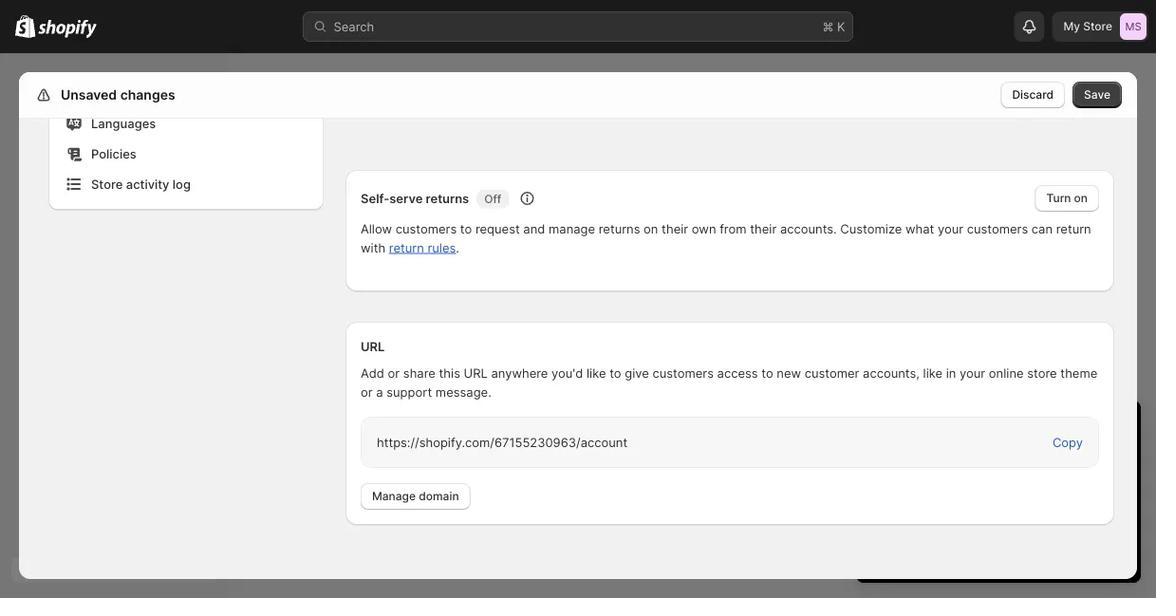 Task type: vqa. For each thing, say whether or not it's contained in the screenshot.
customers within add or share this url anywhere you'd like to give customers access to new customer accounts, like in your online store theme or a support message.
yes



Task type: describe. For each thing, give the bounding box(es) containing it.
1 vertical spatial returns
[[599, 221, 640, 236]]

shopify image
[[38, 19, 97, 38]]

with inside customize what your customers can return with
[[361, 240, 386, 255]]

1 horizontal spatial their
[[662, 221, 689, 236]]

k
[[838, 19, 846, 34]]

0 horizontal spatial their
[[619, 104, 646, 118]]

what
[[906, 221, 935, 236]]

turn on button
[[1036, 185, 1100, 212]]

add
[[988, 509, 1010, 524]]

return rules .
[[389, 240, 459, 255]]

to left new
[[762, 366, 774, 380]]

off
[[485, 192, 502, 205]]

shopify image
[[15, 15, 35, 38]]

online inside the to customize your online store and add bonus features
[[891, 509, 926, 524]]

domain
[[419, 490, 459, 503]]

⌘
[[823, 19, 834, 34]]

store inside add or share this url anywhere you'd like to give customers access to new customer accounts, like in your online store theme or a support message.
[[1028, 366, 1058, 380]]

url inside add or share this url anywhere you'd like to give customers access to new customer accounts, like in your online store theme or a support message.
[[464, 366, 488, 380]]

account
[[858, 104, 905, 118]]

1 vertical spatial return
[[389, 240, 424, 255]]

your inside customize what your customers can return with
[[938, 221, 964, 236]]

allow customers to request and manage returns on their own from their accounts.
[[361, 221, 837, 236]]

store inside the to customize your online store and add bonus features
[[929, 509, 959, 524]]

in inside add or share this url anywhere you'd like to give customers access to new customer accounts, like in your online store theme or a support message.
[[947, 366, 957, 380]]

1 horizontal spatial with
[[447, 104, 472, 118]]

an
[[841, 104, 855, 118]]

to inside the to customize your online store and add bonus features
[[1013, 490, 1025, 505]]

search
[[334, 19, 374, 34]]

2 like from the left
[[924, 366, 943, 380]]

customer
[[805, 366, 860, 380]]

share
[[403, 366, 436, 380]]

manage
[[549, 221, 595, 236]]

manage domain
[[372, 490, 459, 503]]

1 vertical spatial or
[[388, 366, 400, 380]]

self-
[[361, 191, 390, 206]]

from
[[720, 221, 747, 236]]

save button
[[1073, 82, 1122, 108]]

to customize your online store and add bonus features
[[891, 490, 1117, 524]]

features
[[1053, 509, 1101, 524]]

1 vertical spatial on
[[644, 221, 659, 236]]

online inside add or share this url anywhere you'd like to give customers access to new customer accounts, like in your online store theme or a support message.
[[989, 366, 1024, 380]]

message.
[[436, 385, 492, 399]]

password.
[[924, 104, 984, 118]]

settings
[[57, 87, 111, 103]]

bonus
[[1013, 509, 1049, 524]]

days
[[893, 417, 936, 441]]

3 days left in your trial
[[876, 417, 1075, 441]]

your inside dropdown button
[[997, 417, 1036, 441]]

add
[[361, 366, 385, 380]]

1 horizontal spatial store
[[1084, 19, 1113, 33]]

add or share this url anywhere you'd like to give customers access to new customer accounts, like in your online store theme or a support message.
[[361, 366, 1098, 399]]

1 like from the left
[[587, 366, 606, 380]]

https://shopify.com/67155230963/account
[[377, 435, 628, 450]]

store activity log
[[91, 177, 191, 191]]

return rules link
[[389, 240, 456, 255]]

they
[[687, 104, 716, 118]]

changes
[[120, 87, 175, 103]]

customers log in with a one-time code sent to their email. they don't need to create an account or password.
[[346, 104, 984, 118]]

email.
[[649, 104, 683, 118]]

one-
[[486, 104, 514, 118]]

customize
[[1028, 490, 1088, 505]]

sent
[[575, 104, 600, 118]]

unsaved changes
[[61, 87, 175, 103]]

support
[[387, 385, 432, 399]]

policies
[[91, 146, 137, 161]]

left
[[941, 417, 970, 441]]

this
[[439, 366, 461, 380]]

need
[[752, 104, 781, 118]]

2 horizontal spatial or
[[909, 104, 921, 118]]

languages link
[[61, 110, 311, 137]]

languages
[[91, 116, 156, 131]]

my store
[[1064, 19, 1113, 33]]

2 vertical spatial or
[[361, 385, 373, 399]]

store activity log link
[[61, 171, 311, 198]]

to left 'request'
[[460, 221, 472, 236]]

customize
[[841, 221, 902, 236]]

create
[[800, 104, 837, 118]]

and inside the to customize your online store and add bonus features
[[962, 509, 984, 524]]

manage
[[372, 490, 416, 503]]



Task type: locate. For each thing, give the bounding box(es) containing it.
3
[[876, 417, 888, 441]]

1 vertical spatial url
[[464, 366, 488, 380]]

0 horizontal spatial returns
[[426, 191, 469, 206]]

copy button
[[1042, 429, 1095, 456]]

don't
[[719, 104, 749, 118]]

0 horizontal spatial with
[[361, 240, 386, 255]]

0 horizontal spatial or
[[361, 385, 373, 399]]

in left one-
[[434, 104, 444, 118]]

1 horizontal spatial online
[[989, 366, 1024, 380]]

0 vertical spatial in
[[434, 104, 444, 118]]

url
[[361, 339, 385, 354], [464, 366, 488, 380]]

1 vertical spatial log
[[173, 177, 191, 191]]

a
[[476, 104, 483, 118], [376, 385, 383, 399]]

you'd
[[552, 366, 583, 380]]

0 horizontal spatial url
[[361, 339, 385, 354]]

accounts,
[[863, 366, 920, 380]]

turn on
[[1047, 191, 1088, 205]]

store left add
[[929, 509, 959, 524]]

in
[[434, 104, 444, 118], [947, 366, 957, 380], [976, 417, 991, 441]]

0 vertical spatial store
[[1028, 366, 1058, 380]]

2 horizontal spatial their
[[750, 221, 777, 236]]

rules
[[428, 240, 456, 255]]

1 horizontal spatial like
[[924, 366, 943, 380]]

can
[[1032, 221, 1053, 236]]

on
[[1075, 191, 1088, 205], [644, 221, 659, 236]]

0 vertical spatial on
[[1075, 191, 1088, 205]]

copy
[[1053, 435, 1084, 450]]

your left trial on the right bottom of page
[[997, 417, 1036, 441]]

code
[[542, 104, 572, 118]]

1 horizontal spatial and
[[962, 509, 984, 524]]

your up 3 days left in your trial dropdown button
[[960, 366, 986, 380]]

discard button
[[1001, 82, 1066, 108]]

your
[[938, 221, 964, 236], [960, 366, 986, 380], [997, 417, 1036, 441], [1091, 490, 1117, 505]]

1 vertical spatial in
[[947, 366, 957, 380]]

settings dialog
[[19, 0, 1138, 579]]

0 vertical spatial or
[[909, 104, 921, 118]]

online
[[989, 366, 1024, 380], [891, 509, 926, 524]]

returns
[[426, 191, 469, 206], [599, 221, 640, 236]]

return inside customize what your customers can return with
[[1057, 221, 1092, 236]]

2 vertical spatial in
[[976, 417, 991, 441]]

0 vertical spatial and
[[524, 221, 545, 236]]

1 vertical spatial and
[[962, 509, 984, 524]]

store left theme
[[1028, 366, 1058, 380]]

or
[[909, 104, 921, 118], [388, 366, 400, 380], [361, 385, 373, 399]]

self-serve returns
[[361, 191, 469, 206]]

with
[[447, 104, 472, 118], [361, 240, 386, 255]]

request
[[476, 221, 520, 236]]

with down allow
[[361, 240, 386, 255]]

turn
[[1047, 191, 1072, 205]]

log right customers
[[412, 104, 430, 118]]

access
[[718, 366, 758, 380]]

0 horizontal spatial return
[[389, 240, 424, 255]]

or right add
[[388, 366, 400, 380]]

0 vertical spatial log
[[412, 104, 430, 118]]

trial
[[1042, 417, 1075, 441]]

allow
[[361, 221, 392, 236]]

0 vertical spatial url
[[361, 339, 385, 354]]

return left rules
[[389, 240, 424, 255]]

1 horizontal spatial url
[[464, 366, 488, 380]]

0 horizontal spatial log
[[173, 177, 191, 191]]

my store image
[[1121, 13, 1147, 40]]

1 vertical spatial a
[[376, 385, 383, 399]]

save
[[1085, 88, 1111, 102]]

with left one-
[[447, 104, 472, 118]]

and
[[524, 221, 545, 236], [962, 509, 984, 524]]

customers left can at the right top of page
[[967, 221, 1029, 236]]

returns right manage
[[599, 221, 640, 236]]

0 horizontal spatial on
[[644, 221, 659, 236]]

.
[[456, 240, 459, 255]]

own
[[692, 221, 717, 236]]

0 horizontal spatial store
[[91, 177, 123, 191]]

1 horizontal spatial store
[[1028, 366, 1058, 380]]

0 vertical spatial returns
[[426, 191, 469, 206]]

their
[[619, 104, 646, 118], [662, 221, 689, 236], [750, 221, 777, 236]]

their left email.
[[619, 104, 646, 118]]

to right the sent
[[604, 104, 616, 118]]

log down policies link
[[173, 177, 191, 191]]

1 vertical spatial with
[[361, 240, 386, 255]]

their left the "own"
[[662, 221, 689, 236]]

1 horizontal spatial return
[[1057, 221, 1092, 236]]

0 horizontal spatial like
[[587, 366, 606, 380]]

your up features
[[1091, 490, 1117, 505]]

and left add
[[962, 509, 984, 524]]

1 horizontal spatial log
[[412, 104, 430, 118]]

manage domain link
[[361, 483, 471, 510]]

store inside settings dialog
[[91, 177, 123, 191]]

like right accounts,
[[924, 366, 943, 380]]

online down days
[[891, 509, 926, 524]]

1 horizontal spatial on
[[1075, 191, 1088, 205]]

store
[[1028, 366, 1058, 380], [929, 509, 959, 524]]

policies link
[[61, 141, 311, 167]]

your inside add or share this url anywhere you'd like to give customers access to new customer accounts, like in your online store theme or a support message.
[[960, 366, 986, 380]]

store right my
[[1084, 19, 1113, 33]]

to
[[604, 104, 616, 118], [785, 104, 797, 118], [460, 221, 472, 236], [610, 366, 622, 380], [762, 366, 774, 380], [1013, 490, 1025, 505]]

0 vertical spatial online
[[989, 366, 1024, 380]]

give
[[625, 366, 649, 380]]

on left the "own"
[[644, 221, 659, 236]]

your right what
[[938, 221, 964, 236]]

on right the turn at right top
[[1075, 191, 1088, 205]]

new
[[777, 366, 802, 380]]

in up left
[[947, 366, 957, 380]]

1 horizontal spatial in
[[947, 366, 957, 380]]

on inside button
[[1075, 191, 1088, 205]]

in right left
[[976, 417, 991, 441]]

and inside settings dialog
[[524, 221, 545, 236]]

1 horizontal spatial or
[[388, 366, 400, 380]]

or right the account
[[909, 104, 921, 118]]

dialog
[[1145, 72, 1157, 598]]

time
[[514, 104, 539, 118]]

customers
[[346, 104, 409, 118]]

customize what your customers can return with
[[361, 221, 1092, 255]]

0 vertical spatial with
[[447, 104, 472, 118]]

0 horizontal spatial store
[[929, 509, 959, 524]]

1 vertical spatial store
[[929, 509, 959, 524]]

activity
[[126, 177, 169, 191]]

accounts.
[[780, 221, 837, 236]]

1 horizontal spatial a
[[476, 104, 483, 118]]

url up add
[[361, 339, 385, 354]]

or down add
[[361, 385, 373, 399]]

in inside dropdown button
[[976, 417, 991, 441]]

online up 3 days left in your trial dropdown button
[[989, 366, 1024, 380]]

customers inside customize what your customers can return with
[[967, 221, 1029, 236]]

to up bonus
[[1013, 490, 1025, 505]]

and right 'request'
[[524, 221, 545, 236]]

return
[[1057, 221, 1092, 236], [389, 240, 424, 255]]

1 horizontal spatial customers
[[653, 366, 714, 380]]

returns right serve
[[426, 191, 469, 206]]

theme
[[1061, 366, 1098, 380]]

discard
[[1013, 88, 1054, 102]]

store
[[1084, 19, 1113, 33], [91, 177, 123, 191]]

a inside add or share this url anywhere you'd like to give customers access to new customer accounts, like in your online store theme or a support message.
[[376, 385, 383, 399]]

customers inside add or share this url anywhere you'd like to give customers access to new customer accounts, like in your online store theme or a support message.
[[653, 366, 714, 380]]

customers right give
[[653, 366, 714, 380]]

3 days left in your trial button
[[857, 401, 1141, 441]]

serve
[[390, 191, 423, 206]]

2 horizontal spatial customers
[[967, 221, 1029, 236]]

their right from
[[750, 221, 777, 236]]

1 vertical spatial store
[[91, 177, 123, 191]]

like
[[587, 366, 606, 380], [924, 366, 943, 380]]

2 horizontal spatial in
[[976, 417, 991, 441]]

a left one-
[[476, 104, 483, 118]]

0 vertical spatial a
[[476, 104, 483, 118]]

to left give
[[610, 366, 622, 380]]

anywhere
[[491, 366, 548, 380]]

0 horizontal spatial customers
[[396, 221, 457, 236]]

1 horizontal spatial returns
[[599, 221, 640, 236]]

like right you'd
[[587, 366, 606, 380]]

1 vertical spatial online
[[891, 509, 926, 524]]

my
[[1064, 19, 1081, 33]]

url up the 'message.'
[[464, 366, 488, 380]]

your inside the to customize your online store and add bonus features
[[1091, 490, 1117, 505]]

⌘ k
[[823, 19, 846, 34]]

0 vertical spatial store
[[1084, 19, 1113, 33]]

customers up return rules .
[[396, 221, 457, 236]]

unsaved
[[61, 87, 117, 103]]

a down add
[[376, 385, 383, 399]]

0 horizontal spatial in
[[434, 104, 444, 118]]

0 horizontal spatial online
[[891, 509, 926, 524]]

0 horizontal spatial and
[[524, 221, 545, 236]]

store down policies
[[91, 177, 123, 191]]

to right need
[[785, 104, 797, 118]]

0 horizontal spatial a
[[376, 385, 383, 399]]

log
[[412, 104, 430, 118], [173, 177, 191, 191]]

0 vertical spatial return
[[1057, 221, 1092, 236]]

customers
[[396, 221, 457, 236], [967, 221, 1029, 236], [653, 366, 714, 380]]

return down turn on button
[[1057, 221, 1092, 236]]



